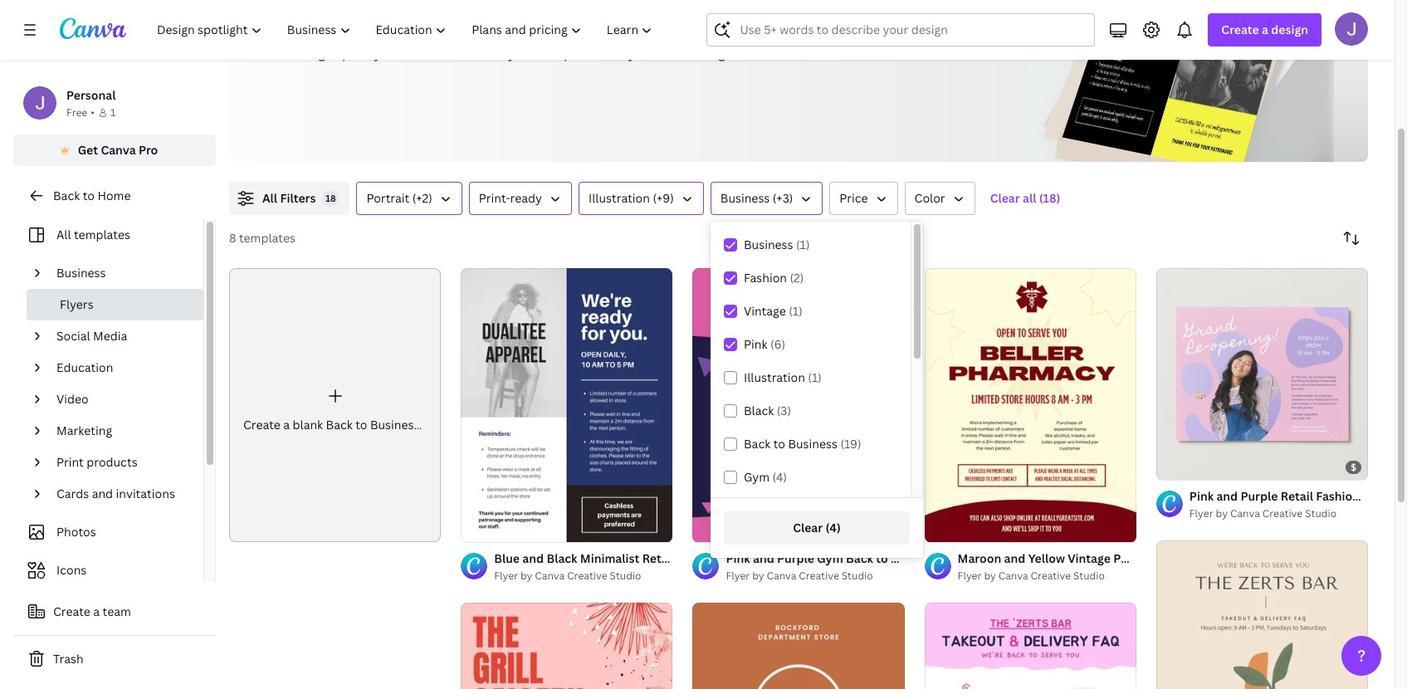 Task type: vqa. For each thing, say whether or not it's contained in the screenshot.
All for All templates
yes



Task type: locate. For each thing, give the bounding box(es) containing it.
flyers inside maroon and yellow vintage pharmacy back to business flyers flyer by canva creative studio
[[1271, 551, 1305, 567]]

1 vertical spatial illustration
[[744, 370, 806, 385]]

and
[[92, 486, 113, 502], [753, 551, 775, 567], [1005, 551, 1026, 567]]

1 horizontal spatial 1
[[1168, 460, 1173, 473]]

create
[[1222, 22, 1260, 37], [243, 417, 281, 433], [53, 604, 90, 620]]

design
[[1272, 22, 1309, 37], [692, 44, 734, 62]]

2 vertical spatial (1)
[[808, 370, 822, 385]]

illustration for illustration (+9)
[[589, 190, 650, 206]]

and inside maroon and yellow vintage pharmacy back to business flyers flyer by canva creative studio
[[1005, 551, 1026, 567]]

vintage inside maroon and yellow vintage pharmacy back to business flyers flyer by canva creative studio
[[1068, 551, 1111, 567]]

0 vertical spatial gym
[[744, 469, 770, 485]]

back to home link
[[13, 179, 216, 213]]

gym inside the pink and purple gym back to business flyers flyer by canva creative studio
[[818, 551, 844, 567]]

illustration down (6)
[[744, 370, 806, 385]]

flyer by canva creative studio
[[1190, 507, 1337, 521], [494, 569, 642, 583]]

0 vertical spatial (4)
[[773, 469, 787, 485]]

0 vertical spatial illustration
[[589, 190, 650, 206]]

2 vertical spatial create
[[53, 604, 90, 620]]

back left "to"
[[385, 44, 415, 62]]

None search field
[[707, 13, 1096, 47]]

0 horizontal spatial and
[[92, 486, 113, 502]]

and inside the pink and purple gym back to business flyers flyer by canva creative studio
[[753, 551, 775, 567]]

(+9)
[[653, 190, 674, 206]]

business
[[437, 44, 494, 62], [721, 190, 770, 206], [744, 237, 794, 252], [56, 265, 106, 281], [370, 417, 420, 433], [788, 436, 838, 452], [891, 551, 941, 567], [1218, 551, 1268, 567]]

a for design
[[1262, 22, 1269, 37]]

0 vertical spatial flyer by canva creative studio
[[1190, 507, 1337, 521]]

(4) down back to business (19)
[[773, 469, 787, 485]]

filters
[[280, 190, 316, 206]]

to inside maroon and yellow vintage pharmacy back to business flyers flyer by canva creative studio
[[1203, 551, 1216, 567]]

create for create a design
[[1222, 22, 1260, 37]]

templates down back to home
[[74, 227, 130, 243]]

all templates
[[56, 227, 130, 243]]

0 horizontal spatial (4)
[[773, 469, 787, 485]]

creative inside the pink and purple gym back to business flyers flyer by canva creative studio
[[799, 569, 840, 583]]

jacob simon image
[[1335, 12, 1369, 46]]

0 horizontal spatial all
[[56, 227, 71, 243]]

templates for all templates
[[74, 227, 130, 243]]

social media link
[[50, 321, 194, 352]]

1 vertical spatial a
[[283, 417, 290, 433]]

1 horizontal spatial a
[[283, 417, 290, 433]]

2 horizontal spatial a
[[1262, 22, 1269, 37]]

2 back to business flyers templates image from the left
[[1063, 0, 1301, 174]]

price
[[840, 190, 868, 206]]

to right pharmacy
[[1203, 551, 1216, 567]]

pink (6)
[[744, 336, 786, 352]]

0 vertical spatial design
[[1272, 22, 1309, 37]]

cards
[[56, 486, 89, 502]]

0 horizontal spatial create
[[53, 604, 90, 620]]

templates for 8 templates
[[239, 230, 296, 246]]

business (+3) button
[[711, 182, 823, 215]]

illustration for illustration (1)
[[744, 370, 806, 385]]

portrait (+2) button
[[357, 182, 462, 215]]

1 vertical spatial (4)
[[826, 520, 841, 536]]

icons
[[56, 562, 87, 578]]

0 vertical spatial all
[[262, 190, 277, 206]]

studio inside maroon and yellow vintage pharmacy back to business flyers flyer by canva creative studio
[[1074, 569, 1105, 583]]

0 vertical spatial pink
[[744, 336, 768, 352]]

1 vertical spatial 1
[[1168, 460, 1173, 473]]

0 vertical spatial clear
[[991, 190, 1020, 206]]

browse
[[256, 44, 303, 62]]

create for create a blank back to business flyer
[[243, 417, 281, 433]]

1 horizontal spatial and
[[753, 551, 775, 567]]

invitations
[[116, 486, 175, 502]]

pink left purple
[[726, 551, 751, 567]]

back to business flyers templates image
[[1014, 0, 1369, 162], [1063, 0, 1301, 174]]

(1)
[[796, 237, 810, 252], [789, 303, 803, 319], [808, 370, 822, 385]]

print products link
[[50, 447, 194, 478]]

1 right •
[[110, 105, 116, 120]]

0 horizontal spatial design
[[692, 44, 734, 62]]

8
[[229, 230, 236, 246]]

canva inside the pink and purple gym back to business flyers flyer by canva creative studio
[[767, 569, 797, 583]]

to
[[83, 188, 95, 203], [356, 417, 368, 433], [774, 436, 786, 452], [876, 551, 888, 567], [1203, 551, 1216, 567]]

2 vertical spatial a
[[93, 604, 100, 620]]

(4)
[[773, 469, 787, 485], [826, 520, 841, 536]]

all left filters
[[262, 190, 277, 206]]

1 vertical spatial vintage
[[1068, 551, 1111, 567]]

templates right 8
[[239, 230, 296, 246]]

create a blank back to business flyer
[[243, 417, 451, 433]]

a inside dropdown button
[[1262, 22, 1269, 37]]

1 horizontal spatial vintage
[[1068, 551, 1111, 567]]

1 vertical spatial design
[[692, 44, 734, 62]]

1 horizontal spatial templates
[[239, 230, 296, 246]]

1 horizontal spatial gym
[[818, 551, 844, 567]]

back right blank
[[326, 417, 353, 433]]

and for cards
[[92, 486, 113, 502]]

1 horizontal spatial illustration
[[744, 370, 806, 385]]

gym down clear (4) button
[[818, 551, 844, 567]]

to down clear (4) button
[[876, 551, 888, 567]]

creative inside maroon and yellow vintage pharmacy back to business flyers flyer by canva creative studio
[[1031, 569, 1071, 583]]

1 vertical spatial gym
[[818, 551, 844, 567]]

1 horizontal spatial flyer by canva creative studio
[[1190, 507, 1337, 521]]

0 horizontal spatial a
[[93, 604, 100, 620]]

pink inside the pink and purple gym back to business flyers flyer by canva creative studio
[[726, 551, 751, 567]]

1 horizontal spatial create
[[243, 417, 281, 433]]

clear inside clear all (18) button
[[991, 190, 1020, 206]]

0 horizontal spatial flyer by canva creative studio
[[494, 569, 642, 583]]

and left purple
[[753, 551, 775, 567]]

(1) for illustration (1)
[[808, 370, 822, 385]]

design right next
[[692, 44, 734, 62]]

1 of 2 link
[[1157, 268, 1369, 480]]

1 vertical spatial all
[[56, 227, 71, 243]]

0 vertical spatial vintage
[[744, 303, 786, 319]]

Search search field
[[740, 14, 1085, 46]]

1 horizontal spatial clear
[[991, 190, 1020, 206]]

create a team button
[[13, 595, 216, 629]]

create a design
[[1222, 22, 1309, 37]]

flyer by canva creative studio for flyer by canva creative studio link for pink and red modern restaurant back to business flyers image
[[494, 569, 642, 583]]

(4) up the pink and purple gym back to business flyers link
[[826, 520, 841, 536]]

black
[[744, 403, 774, 419]]

2
[[1187, 460, 1192, 473]]

(4) for gym (4)
[[773, 469, 787, 485]]

1 for 1 of 2
[[1168, 460, 1173, 473]]

clear (4) button
[[724, 512, 910, 545]]

to inside the pink and purple gym back to business flyers flyer by canva creative studio
[[876, 551, 888, 567]]

portrait (+2)
[[367, 190, 433, 206]]

vintage right yellow
[[1068, 551, 1111, 567]]

(4) inside button
[[826, 520, 841, 536]]

business inside button
[[721, 190, 770, 206]]

1 horizontal spatial all
[[262, 190, 277, 206]]

icons link
[[23, 555, 194, 586]]

1 horizontal spatial design
[[1272, 22, 1309, 37]]

0 vertical spatial 1
[[110, 105, 116, 120]]

to left home
[[83, 188, 95, 203]]

clear (4)
[[793, 520, 841, 536]]

clear inside clear (4) button
[[793, 520, 823, 536]]

flyers
[[497, 44, 535, 62], [60, 296, 94, 312], [944, 551, 978, 567], [1271, 551, 1305, 567]]

and left yellow
[[1005, 551, 1026, 567]]

pink and purple gym back to business flyers flyer by canva creative studio
[[726, 551, 978, 583]]

cards and invitations link
[[50, 478, 194, 510]]

back inside 'back to home' 'link'
[[53, 188, 80, 203]]

all
[[262, 190, 277, 206], [56, 227, 71, 243]]

illustration inside illustration (+9) button
[[589, 190, 650, 206]]

0 vertical spatial (1)
[[796, 237, 810, 252]]

back down clear (4) button
[[846, 551, 874, 567]]

color button
[[905, 182, 976, 215]]

next
[[661, 44, 689, 62]]

gym down back to business (19)
[[744, 469, 770, 485]]

flyer by canva creative studio for the beige and green bar back to business flyer image's flyer by canva creative studio link
[[1190, 507, 1337, 521]]

and right the cards
[[92, 486, 113, 502]]

browse high quality back to business flyers templates for your next design
[[256, 44, 734, 62]]

0 horizontal spatial gym
[[744, 469, 770, 485]]

clear left "all"
[[991, 190, 1020, 206]]

2 horizontal spatial create
[[1222, 22, 1260, 37]]

1 vertical spatial (1)
[[789, 303, 803, 319]]

templates left for
[[539, 44, 603, 62]]

1 vertical spatial create
[[243, 417, 281, 433]]

back down black on the bottom of page
[[744, 436, 771, 452]]

clear
[[991, 190, 1020, 206], [793, 520, 823, 536]]

gym
[[744, 469, 770, 485], [818, 551, 844, 567]]

create inside dropdown button
[[1222, 22, 1260, 37]]

fashion
[[744, 270, 787, 286]]

illustration left (+9)
[[589, 190, 650, 206]]

2 horizontal spatial and
[[1005, 551, 1026, 567]]

photos link
[[23, 517, 194, 548]]

clear all (18)
[[991, 190, 1061, 206]]

personal
[[66, 87, 116, 103]]

social media
[[56, 328, 127, 344]]

price button
[[830, 182, 898, 215]]

0 horizontal spatial clear
[[793, 520, 823, 536]]

flyer inside maroon and yellow vintage pharmacy back to business flyers flyer by canva creative studio
[[958, 569, 982, 583]]

pink left (6)
[[744, 336, 768, 352]]

pink and white simple restaurant flyers image
[[925, 603, 1137, 689]]

a
[[1262, 22, 1269, 37], [283, 417, 290, 433], [93, 604, 100, 620]]

1 left of
[[1168, 460, 1173, 473]]

back right pharmacy
[[1173, 551, 1201, 567]]

(3)
[[777, 403, 791, 419]]

high
[[306, 44, 334, 62]]

templates
[[539, 44, 603, 62], [74, 227, 130, 243], [239, 230, 296, 246]]

all for all templates
[[56, 227, 71, 243]]

illustration (+9)
[[589, 190, 674, 206]]

clear up purple
[[793, 520, 823, 536]]

0 horizontal spatial illustration
[[589, 190, 650, 206]]

a inside button
[[93, 604, 100, 620]]

a for team
[[93, 604, 100, 620]]

0 vertical spatial create
[[1222, 22, 1260, 37]]

education link
[[50, 352, 194, 384]]

0 horizontal spatial templates
[[74, 227, 130, 243]]

back up all templates
[[53, 188, 80, 203]]

creative
[[1263, 507, 1303, 521], [567, 569, 608, 583], [799, 569, 840, 583], [1031, 569, 1071, 583]]

1 vertical spatial clear
[[793, 520, 823, 536]]

flyer by canva creative studio link for the beige and green bar back to business flyer image
[[1190, 506, 1369, 523]]

ready
[[510, 190, 542, 206]]

1 vertical spatial flyer by canva creative studio
[[494, 569, 642, 583]]

(4) for clear (4)
[[826, 520, 841, 536]]

maroon and yellow vintage pharmacy back to business flyers image
[[925, 268, 1137, 543]]

all filters
[[262, 190, 316, 206]]

to
[[419, 44, 434, 62]]

business (1)
[[744, 237, 810, 252]]

design left jacob simon icon on the top of page
[[1272, 22, 1309, 37]]

blank
[[293, 417, 323, 433]]

1 horizontal spatial (4)
[[826, 520, 841, 536]]

0 horizontal spatial 1
[[110, 105, 116, 120]]

of
[[1175, 460, 1185, 473]]

1 vertical spatial pink
[[726, 551, 751, 567]]

cards and invitations
[[56, 486, 175, 502]]

and for maroon
[[1005, 551, 1026, 567]]

vintage up pink (6) in the right of the page
[[744, 303, 786, 319]]

flyer inside the pink and purple gym back to business flyers flyer by canva creative studio
[[726, 569, 750, 583]]

yellow
[[1029, 551, 1066, 567]]

create inside button
[[53, 604, 90, 620]]

to inside 'link'
[[83, 188, 95, 203]]

create a team
[[53, 604, 131, 620]]

all down back to home
[[56, 227, 71, 243]]

Sort by button
[[1335, 222, 1369, 255]]

0 vertical spatial a
[[1262, 22, 1269, 37]]



Task type: describe. For each thing, give the bounding box(es) containing it.
print-
[[479, 190, 510, 206]]

fashion (2)
[[744, 270, 804, 286]]

by inside the pink and purple gym back to business flyers flyer by canva creative studio
[[753, 569, 765, 583]]

flyer by canva creative studio link for pink and white simple restaurant flyers image
[[958, 568, 1137, 585]]

print-ready
[[479, 190, 542, 206]]

pink and purple retail fashion back to business landscape flyer image
[[1157, 268, 1369, 480]]

pink and red modern restaurant back to business flyers image
[[461, 603, 673, 689]]

video link
[[50, 384, 194, 415]]

vintage (1)
[[744, 303, 803, 319]]

business link
[[50, 257, 194, 289]]

(2)
[[790, 270, 804, 286]]

marketing link
[[50, 415, 194, 447]]

pink for pink and purple gym back to business flyers flyer by canva creative studio
[[726, 551, 751, 567]]

18 filter options selected element
[[323, 190, 339, 207]]

pro
[[139, 142, 158, 158]]

back inside create a blank back to business flyer element
[[326, 417, 353, 433]]

black (3)
[[744, 403, 791, 419]]

create a design button
[[1209, 13, 1322, 47]]

blue and black minimalist retail fashion back to business flyers image
[[461, 268, 673, 543]]

all
[[1023, 190, 1037, 206]]

education
[[56, 360, 113, 375]]

canva inside maroon and yellow vintage pharmacy back to business flyers flyer by canva creative studio
[[999, 569, 1029, 583]]

create a blank back to business flyer link
[[229, 268, 451, 543]]

get canva pro button
[[13, 135, 216, 166]]

marketing
[[56, 423, 112, 439]]

canva inside button
[[101, 142, 136, 158]]

clear all (18) button
[[982, 182, 1069, 215]]

clear for clear (4)
[[793, 520, 823, 536]]

(6)
[[771, 336, 786, 352]]

free •
[[66, 105, 95, 120]]

to right blank
[[356, 417, 368, 433]]

by inside maroon and yellow vintage pharmacy back to business flyers flyer by canva creative studio
[[985, 569, 996, 583]]

free
[[66, 105, 87, 120]]

video
[[56, 391, 89, 407]]

(+3)
[[773, 190, 793, 206]]

0 horizontal spatial vintage
[[744, 303, 786, 319]]

team
[[103, 604, 131, 620]]

trash
[[53, 651, 84, 667]]

gym (4)
[[744, 469, 787, 485]]

studio inside the pink and purple gym back to business flyers flyer by canva creative studio
[[842, 569, 873, 583]]

maroon
[[958, 551, 1002, 567]]

get
[[78, 142, 98, 158]]

and for pink
[[753, 551, 775, 567]]

back inside the pink and purple gym back to business flyers flyer by canva creative studio
[[846, 551, 874, 567]]

1 for 1
[[110, 105, 116, 120]]

clear for clear all (18)
[[991, 190, 1020, 206]]

(19)
[[841, 436, 862, 452]]

a for blank
[[283, 417, 290, 433]]

(18)
[[1040, 190, 1061, 206]]

back inside maroon and yellow vintage pharmacy back to business flyers flyer by canva creative studio
[[1173, 551, 1201, 567]]

(1) for vintage (1)
[[789, 303, 803, 319]]

photos
[[56, 524, 96, 540]]

create for create a team
[[53, 604, 90, 620]]

(1) for business (1)
[[796, 237, 810, 252]]

purple
[[777, 551, 815, 567]]

get canva pro
[[78, 142, 158, 158]]

pharmacy
[[1114, 551, 1171, 567]]

business inside maroon and yellow vintage pharmacy back to business flyers flyer by canva creative studio
[[1218, 551, 1268, 567]]

back to home
[[53, 188, 131, 203]]

your
[[628, 44, 658, 62]]

print-ready button
[[469, 182, 572, 215]]

pink and purple gym back to business flyers link
[[726, 550, 978, 568]]

business (+3)
[[721, 190, 793, 206]]

quality
[[337, 44, 382, 62]]

media
[[93, 328, 127, 344]]

design inside dropdown button
[[1272, 22, 1309, 37]]

pink and brown minimalist retail department store flyers image
[[693, 603, 905, 689]]

back to business (19)
[[744, 436, 862, 452]]

beige and green bar back to business flyer image
[[1157, 541, 1369, 689]]

color
[[915, 190, 946, 206]]

print products
[[56, 454, 138, 470]]

for
[[606, 44, 625, 62]]

print
[[56, 454, 84, 470]]

maroon and yellow vintage pharmacy back to business flyers flyer by canva creative studio
[[958, 551, 1305, 583]]

all templates link
[[23, 219, 194, 251]]

(+2)
[[413, 190, 433, 206]]

$
[[1351, 461, 1357, 474]]

all for all filters
[[262, 190, 277, 206]]

products
[[87, 454, 138, 470]]

1 of 2
[[1168, 460, 1192, 473]]

pink and purple gym back to business flyers image
[[693, 268, 905, 543]]

home
[[97, 188, 131, 203]]

8 templates
[[229, 230, 296, 246]]

2 horizontal spatial templates
[[539, 44, 603, 62]]

illustration (1)
[[744, 370, 822, 385]]

1 back to business flyers templates image from the left
[[1014, 0, 1369, 162]]

top level navigation element
[[146, 13, 667, 47]]

flyer by canva creative studio link for pink and red modern restaurant back to business flyers image
[[494, 568, 673, 585]]

to down '(3)'
[[774, 436, 786, 452]]

portrait
[[367, 190, 410, 206]]

18
[[326, 192, 336, 204]]

•
[[91, 105, 95, 120]]

create a blank back to business flyer element
[[229, 268, 451, 543]]

maroon and yellow vintage pharmacy back to business flyers link
[[958, 550, 1305, 568]]

business inside the pink and purple gym back to business flyers flyer by canva creative studio
[[891, 551, 941, 567]]

flyers inside the pink and purple gym back to business flyers flyer by canva creative studio
[[944, 551, 978, 567]]

pink for pink (6)
[[744, 336, 768, 352]]

illustration (+9) button
[[579, 182, 704, 215]]



